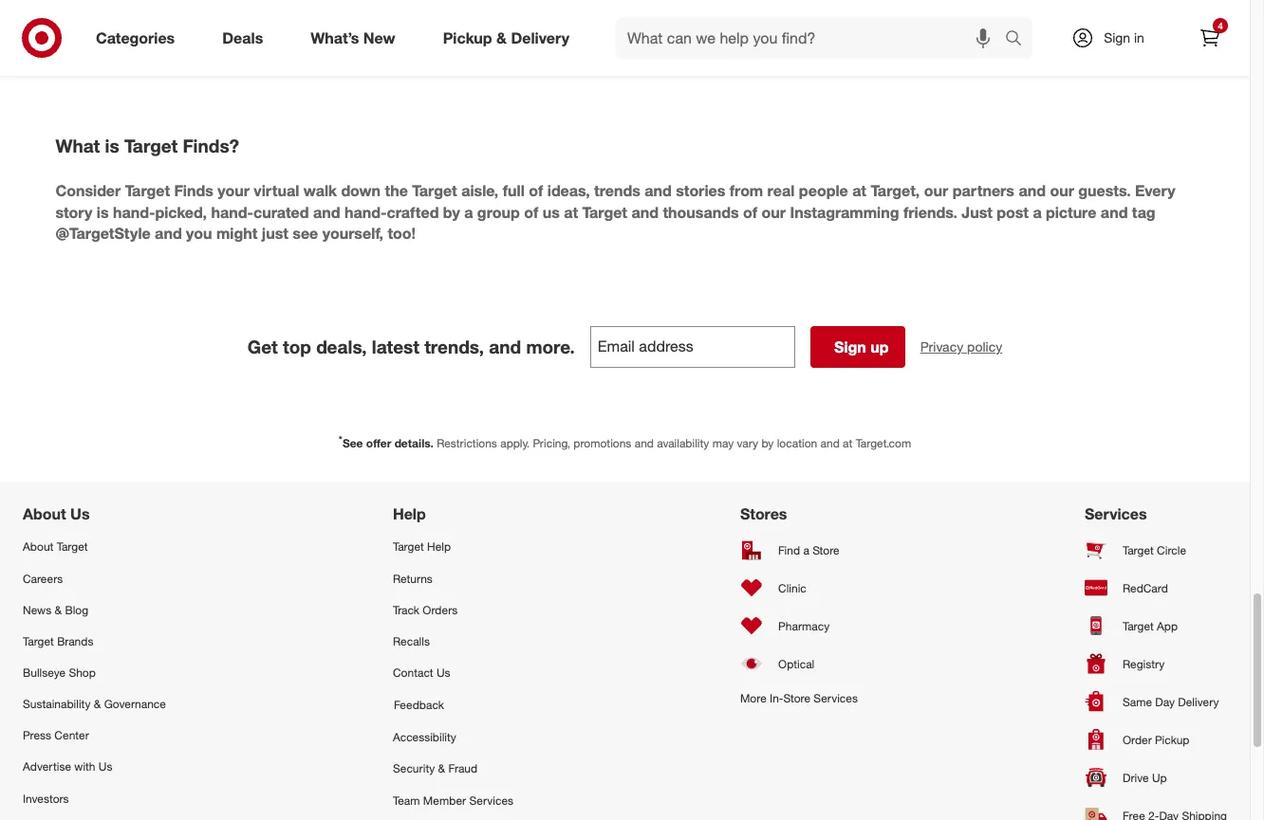 Task type: describe. For each thing, give the bounding box(es) containing it.
* see offer details. restrictions apply. pricing, promotions and availability may vary by location and at target.com
[[339, 434, 911, 451]]

the
[[385, 181, 408, 200]]

accessibility link
[[393, 723, 513, 754]]

crafted
[[387, 203, 439, 222]]

guests.
[[1078, 181, 1131, 200]]

in
[[1134, 29, 1144, 46]]

by inside consider target finds your virtual walk down the target aisle, full of ideas, trends and stories from real people at target, our partners and our guests. every story is hand-picked, hand-curated and hand-crafted by a group of us at target and thousands of our instagramming friends. just post a picture and tag @targetstyle and you might just see yourself, too!
[[443, 203, 460, 222]]

us for about us
[[70, 505, 90, 524]]

press center link
[[23, 721, 166, 752]]

get top deals, latest trends, and more.
[[247, 336, 575, 358]]

returns
[[393, 572, 433, 586]]

1 hand- from the left
[[113, 203, 155, 222]]

up
[[871, 338, 889, 357]]

registry link
[[1085, 646, 1227, 684]]

2 horizontal spatial a
[[1033, 203, 1042, 222]]

story
[[56, 203, 92, 222]]

press center
[[23, 729, 89, 743]]

*
[[339, 434, 343, 445]]

post
[[997, 203, 1029, 222]]

sign for sign in
[[1104, 29, 1130, 46]]

target left app
[[1123, 620, 1154, 634]]

& for delivery
[[496, 28, 507, 47]]

accessibility
[[393, 731, 456, 745]]

contact
[[393, 666, 433, 681]]

recalls
[[393, 635, 430, 649]]

and right location
[[821, 437, 840, 451]]

location
[[777, 437, 817, 451]]

search
[[997, 30, 1042, 49]]

target down about us
[[57, 540, 88, 555]]

friends.
[[903, 203, 958, 222]]

redcard link
[[1085, 570, 1227, 608]]

0 vertical spatial at
[[852, 181, 866, 200]]

press
[[23, 729, 51, 743]]

pharmacy
[[778, 620, 830, 634]]

deals link
[[206, 17, 287, 59]]

3 hand- from the left
[[344, 203, 387, 222]]

2 horizontal spatial services
[[1085, 505, 1147, 524]]

delivery for same day delivery
[[1178, 696, 1219, 710]]

& for governance
[[94, 698, 101, 712]]

1 horizontal spatial services
[[814, 692, 858, 707]]

sign up
[[834, 338, 889, 357]]

up
[[1152, 771, 1167, 786]]

finds?
[[183, 135, 239, 157]]

order pickup
[[1123, 734, 1190, 748]]

2 horizontal spatial our
[[1050, 181, 1074, 200]]

circle
[[1157, 544, 1186, 558]]

delivery for pickup & delivery
[[511, 28, 569, 47]]

and down guests.
[[1101, 203, 1128, 222]]

1 horizontal spatial our
[[924, 181, 948, 200]]

finds
[[174, 181, 213, 200]]

sign for sign up
[[834, 338, 866, 357]]

& for blog
[[55, 603, 62, 618]]

4
[[1218, 20, 1223, 31]]

news
[[23, 603, 51, 618]]

what's new link
[[294, 17, 419, 59]]

feedback button
[[393, 689, 513, 723]]

about us
[[23, 505, 90, 524]]

about for about us
[[23, 505, 66, 524]]

optical
[[778, 658, 815, 672]]

clinic link
[[740, 570, 858, 608]]

may
[[712, 437, 734, 451]]

thousands
[[663, 203, 739, 222]]

target down trends
[[582, 203, 627, 222]]

availability
[[657, 437, 709, 451]]

target brands
[[23, 635, 93, 649]]

partners
[[953, 181, 1015, 200]]

find a store
[[778, 544, 840, 558]]

security & fraud
[[393, 763, 478, 777]]

about target link
[[23, 532, 166, 563]]

target help link
[[393, 532, 513, 563]]

full
[[503, 181, 525, 200]]

might
[[216, 224, 258, 243]]

0 horizontal spatial help
[[393, 505, 426, 524]]

deals,
[[316, 336, 367, 358]]

apply.
[[500, 437, 530, 451]]

target.com
[[856, 437, 911, 451]]

tag
[[1132, 203, 1156, 222]]

and up post
[[1019, 181, 1046, 200]]

and down picked,
[[155, 224, 182, 243]]

is inside consider target finds your virtual walk down the target aisle, full of ideas, trends and stories from real people at target, our partners and our guests. every story is hand-picked, hand-curated and hand-crafted by a group of us at target and thousands of our instagramming friends. just post a picture and tag @targetstyle and you might just see yourself, too!
[[97, 203, 109, 222]]

careers
[[23, 572, 63, 586]]

deals
[[222, 28, 263, 47]]

what's new
[[311, 28, 395, 47]]

trends
[[594, 181, 640, 200]]

feedback
[[394, 699, 444, 713]]

see
[[343, 437, 363, 451]]

from
[[730, 181, 763, 200]]

target up crafted
[[412, 181, 457, 200]]

0 horizontal spatial our
[[762, 203, 786, 222]]

target left the finds?
[[124, 135, 178, 157]]

careers link
[[23, 563, 166, 595]]

privacy policy
[[920, 339, 1002, 355]]

pickup & delivery
[[443, 28, 569, 47]]

restrictions
[[437, 437, 497, 451]]

0 vertical spatial pickup
[[443, 28, 492, 47]]

advertise
[[23, 761, 71, 775]]

details.
[[394, 437, 434, 451]]

you
[[186, 224, 212, 243]]

security & fraud link
[[393, 754, 513, 785]]

real
[[767, 181, 795, 200]]

search button
[[997, 17, 1042, 63]]

team
[[393, 794, 420, 808]]

2 vertical spatial services
[[469, 794, 513, 808]]

in-
[[770, 692, 784, 707]]

vary
[[737, 437, 758, 451]]

blog
[[65, 603, 88, 618]]

sustainability & governance link
[[23, 689, 166, 721]]



Task type: locate. For each thing, give the bounding box(es) containing it.
about
[[23, 505, 66, 524], [23, 540, 53, 555]]

more
[[740, 692, 767, 707]]

0 vertical spatial help
[[393, 505, 426, 524]]

us
[[543, 203, 560, 222]]

1 vertical spatial store
[[783, 692, 811, 707]]

0 horizontal spatial pickup
[[443, 28, 492, 47]]

consider
[[56, 181, 121, 200]]

bullseye shop
[[23, 666, 96, 681]]

1 vertical spatial is
[[97, 203, 109, 222]]

sign left "up"
[[834, 338, 866, 357]]

services down the "optical" link
[[814, 692, 858, 707]]

1 vertical spatial help
[[427, 540, 451, 555]]

drive
[[1123, 771, 1149, 786]]

offer
[[366, 437, 391, 451]]

privacy policy link
[[920, 338, 1002, 357]]

sign in
[[1104, 29, 1144, 46]]

hand- down 'down'
[[344, 203, 387, 222]]

order pickup link
[[1085, 722, 1227, 760]]

target up picked,
[[125, 181, 170, 200]]

us up about target 'link'
[[70, 505, 90, 524]]

people
[[799, 181, 848, 200]]

1 vertical spatial pickup
[[1155, 734, 1190, 748]]

store for in-
[[783, 692, 811, 707]]

about inside 'link'
[[23, 540, 53, 555]]

a right post
[[1033, 203, 1042, 222]]

us inside 'link'
[[99, 761, 113, 775]]

instagramming
[[790, 203, 899, 222]]

1 vertical spatial services
[[814, 692, 858, 707]]

us right contact at the bottom of page
[[437, 666, 450, 681]]

target left circle
[[1123, 544, 1154, 558]]

categories
[[96, 28, 175, 47]]

a right find
[[803, 544, 809, 558]]

What can we help you find? suggestions appear below search field
[[616, 17, 1010, 59]]

more in-store services
[[740, 692, 858, 707]]

down
[[341, 181, 381, 200]]

0 horizontal spatial delivery
[[511, 28, 569, 47]]

help up returns link
[[427, 540, 451, 555]]

1 horizontal spatial store
[[813, 544, 840, 558]]

0 horizontal spatial us
[[70, 505, 90, 524]]

app
[[1157, 620, 1178, 634]]

contact us link
[[393, 658, 513, 689]]

1 vertical spatial by
[[762, 437, 774, 451]]

sign left the in at right
[[1104, 29, 1130, 46]]

1 horizontal spatial by
[[762, 437, 774, 451]]

0 horizontal spatial hand-
[[113, 203, 155, 222]]

get
[[247, 336, 278, 358]]

store right find
[[813, 544, 840, 558]]

target circle link
[[1085, 532, 1227, 570]]

1 horizontal spatial delivery
[[1178, 696, 1219, 710]]

our up picture on the top right of the page
[[1050, 181, 1074, 200]]

track orders
[[393, 603, 458, 618]]

about for about target
[[23, 540, 53, 555]]

by inside * see offer details. restrictions apply. pricing, promotions and availability may vary by location and at target.com
[[762, 437, 774, 451]]

sustainability & governance
[[23, 698, 166, 712]]

categories link
[[80, 17, 199, 59]]

returns link
[[393, 563, 513, 595]]

same day delivery link
[[1085, 684, 1227, 722]]

0 vertical spatial delivery
[[511, 28, 569, 47]]

of right full
[[529, 181, 543, 200]]

0 vertical spatial is
[[105, 135, 119, 157]]

1 about from the top
[[23, 505, 66, 524]]

0 vertical spatial about
[[23, 505, 66, 524]]

target up returns
[[393, 540, 424, 555]]

0 horizontal spatial a
[[464, 203, 473, 222]]

contact us
[[393, 666, 450, 681]]

None text field
[[590, 327, 795, 369]]

at left target.com
[[843, 437, 853, 451]]

pickup right order
[[1155, 734, 1190, 748]]

0 horizontal spatial sign
[[834, 338, 866, 357]]

help up "target help"
[[393, 505, 426, 524]]

sign inside button
[[834, 338, 866, 357]]

store for a
[[813, 544, 840, 558]]

2 hand- from the left
[[211, 203, 253, 222]]

0 vertical spatial sign
[[1104, 29, 1130, 46]]

by right vary
[[762, 437, 774, 451]]

yourself,
[[322, 224, 383, 243]]

0 vertical spatial services
[[1085, 505, 1147, 524]]

pricing,
[[533, 437, 570, 451]]

of left us
[[524, 203, 538, 222]]

stores
[[740, 505, 787, 524]]

1 vertical spatial about
[[23, 540, 53, 555]]

target down "news"
[[23, 635, 54, 649]]

at up instagramming on the top
[[852, 181, 866, 200]]

see
[[293, 224, 318, 243]]

and left availability on the right of page
[[635, 437, 654, 451]]

about up about target
[[23, 505, 66, 524]]

0 vertical spatial us
[[70, 505, 90, 524]]

0 horizontal spatial by
[[443, 203, 460, 222]]

and down trends
[[632, 203, 659, 222]]

1 horizontal spatial sign
[[1104, 29, 1130, 46]]

2 vertical spatial at
[[843, 437, 853, 451]]

group
[[477, 203, 520, 222]]

& for fraud
[[438, 763, 445, 777]]

0 vertical spatial by
[[443, 203, 460, 222]]

is right what
[[105, 135, 119, 157]]

pickup right new
[[443, 28, 492, 47]]

privacy
[[920, 339, 963, 355]]

sign in link
[[1055, 17, 1174, 59]]

every
[[1135, 181, 1176, 200]]

fraud
[[448, 763, 478, 777]]

picked,
[[155, 203, 207, 222]]

hand-
[[113, 203, 155, 222], [211, 203, 253, 222], [344, 203, 387, 222]]

store down the "optical" link
[[783, 692, 811, 707]]

advertise with us
[[23, 761, 113, 775]]

day
[[1155, 696, 1175, 710]]

2 horizontal spatial us
[[437, 666, 450, 681]]

target brands link
[[23, 626, 166, 658]]

1 horizontal spatial a
[[803, 544, 809, 558]]

2 horizontal spatial hand-
[[344, 203, 387, 222]]

promotions
[[574, 437, 631, 451]]

target app
[[1123, 620, 1178, 634]]

and
[[645, 181, 672, 200], [1019, 181, 1046, 200], [313, 203, 340, 222], [632, 203, 659, 222], [1101, 203, 1128, 222], [155, 224, 182, 243], [489, 336, 521, 358], [635, 437, 654, 451], [821, 437, 840, 451]]

consider target finds your virtual walk down the target aisle, full of ideas, trends and stories from real people at target, our partners and our guests. every story is hand-picked, hand-curated and hand-crafted by a group of us at target and thousands of our instagramming friends. just post a picture and tag @targetstyle and you might just see yourself, too!
[[56, 181, 1176, 243]]

2 about from the top
[[23, 540, 53, 555]]

security
[[393, 763, 435, 777]]

1 vertical spatial delivery
[[1178, 696, 1219, 710]]

of down from
[[743, 203, 758, 222]]

sign up button
[[810, 327, 905, 369]]

2 vertical spatial us
[[99, 761, 113, 775]]

track orders link
[[393, 595, 513, 626]]

about up the careers
[[23, 540, 53, 555]]

0 vertical spatial store
[[813, 544, 840, 558]]

and left more.
[[489, 336, 521, 358]]

our down real
[[762, 203, 786, 222]]

registry
[[1123, 658, 1165, 672]]

optical link
[[740, 646, 858, 684]]

just
[[262, 224, 288, 243]]

us for contact us
[[437, 666, 450, 681]]

delivery
[[511, 28, 569, 47], [1178, 696, 1219, 710]]

trends,
[[424, 336, 484, 358]]

services
[[1085, 505, 1147, 524], [814, 692, 858, 707], [469, 794, 513, 808]]

0 horizontal spatial store
[[783, 692, 811, 707]]

top
[[283, 336, 311, 358]]

services down the fraud
[[469, 794, 513, 808]]

pickup
[[443, 28, 492, 47], [1155, 734, 1190, 748]]

our
[[924, 181, 948, 200], [1050, 181, 1074, 200], [762, 203, 786, 222]]

a down aisle,
[[464, 203, 473, 222]]

is up @targetstyle
[[97, 203, 109, 222]]

sign inside "link"
[[1104, 29, 1130, 46]]

1 vertical spatial sign
[[834, 338, 866, 357]]

is
[[105, 135, 119, 157], [97, 203, 109, 222]]

services up target circle
[[1085, 505, 1147, 524]]

pickup & delivery link
[[427, 17, 593, 59]]

find a store link
[[740, 532, 858, 570]]

1 horizontal spatial help
[[427, 540, 451, 555]]

new
[[363, 28, 395, 47]]

1 horizontal spatial hand-
[[211, 203, 253, 222]]

by right crafted
[[443, 203, 460, 222]]

your
[[218, 181, 250, 200]]

pharmacy link
[[740, 608, 858, 646]]

more.
[[526, 336, 575, 358]]

same day delivery
[[1123, 696, 1219, 710]]

hand- down 'your'
[[211, 203, 253, 222]]

1 horizontal spatial us
[[99, 761, 113, 775]]

1 vertical spatial us
[[437, 666, 450, 681]]

and right trends
[[645, 181, 672, 200]]

1 horizontal spatial pickup
[[1155, 734, 1190, 748]]

hand- up @targetstyle
[[113, 203, 155, 222]]

us right 'with'
[[99, 761, 113, 775]]

find
[[778, 544, 800, 558]]

investors
[[23, 792, 69, 806]]

0 horizontal spatial services
[[469, 794, 513, 808]]

what
[[56, 135, 100, 157]]

recalls link
[[393, 626, 513, 658]]

at inside * see offer details. restrictions apply. pricing, promotions and availability may vary by location and at target.com
[[843, 437, 853, 451]]

team member services link
[[393, 785, 513, 817]]

more in-store services link
[[740, 684, 858, 715]]

target,
[[871, 181, 920, 200]]

our up friends. on the top right of the page
[[924, 181, 948, 200]]

and down 'walk'
[[313, 203, 340, 222]]

at right us
[[564, 203, 578, 222]]

1 vertical spatial at
[[564, 203, 578, 222]]

too!
[[388, 224, 416, 243]]

same
[[1123, 696, 1152, 710]]



Task type: vqa. For each thing, say whether or not it's contained in the screenshot.
Q&A on the left bottom of the page
no



